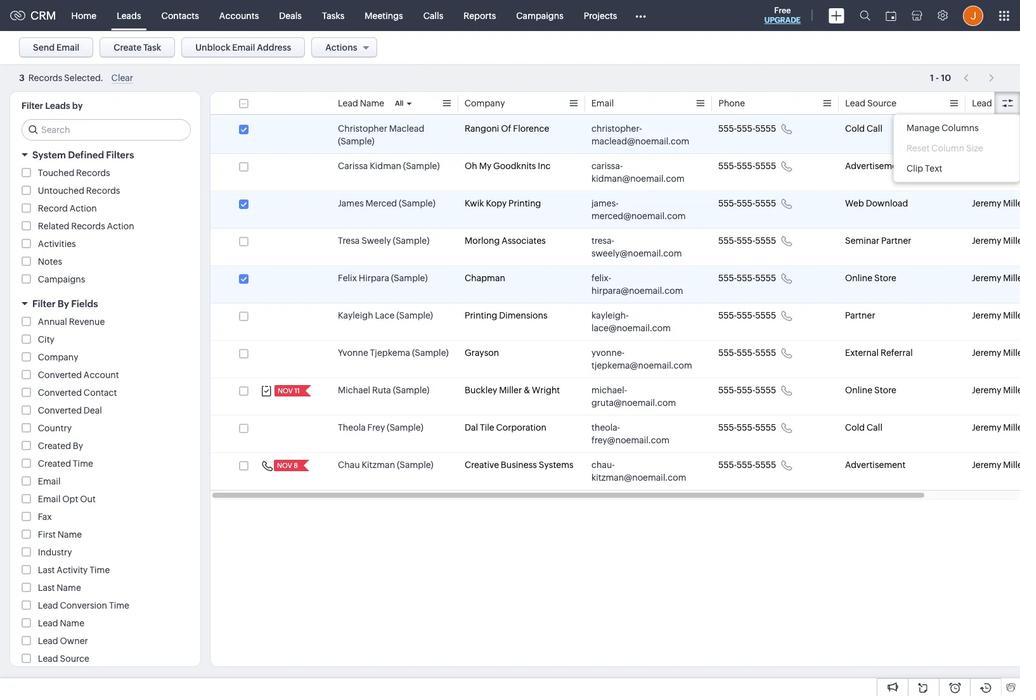 Task type: locate. For each thing, give the bounding box(es) containing it.
nov 8
[[277, 462, 298, 470]]

columns
[[942, 123, 979, 133]]

jeremy for yvonne- tjepkema@noemail.com
[[972, 348, 1002, 358]]

2 mille from the top
[[1003, 161, 1020, 171]]

1 cold call from the top
[[845, 124, 883, 134]]

1 horizontal spatial company
[[465, 98, 505, 108]]

unblock email address
[[195, 42, 291, 53]]

kitzman@noemail.com
[[592, 473, 687, 483]]

manage columns
[[907, 123, 979, 133]]

555-555-5555 for tresa- sweely@noemail.com
[[719, 236, 776, 246]]

merced
[[366, 198, 397, 209]]

text
[[925, 164, 943, 174]]

0 vertical spatial campaigns
[[516, 10, 564, 21]]

0 vertical spatial converted
[[38, 370, 82, 381]]

0 vertical spatial records
[[76, 168, 110, 178]]

kitzman
[[362, 460, 395, 471]]

3 5555 from the top
[[755, 198, 776, 209]]

online for felix- hirpara@noemail.com
[[845, 273, 873, 283]]

9 mille from the top
[[1003, 423, 1020, 433]]

created for created by
[[38, 441, 71, 452]]

0 horizontal spatial printing
[[465, 311, 497, 321]]

2 online from the top
[[845, 386, 873, 396]]

2 online store from the top
[[845, 386, 897, 396]]

0 vertical spatial cold call
[[845, 124, 883, 134]]

nov 8 link
[[274, 460, 299, 472]]

email up christopher- at the top right of the page
[[592, 98, 614, 108]]

row group
[[211, 117, 1020, 491]]

1 last from the top
[[38, 566, 55, 576]]

send email
[[33, 42, 79, 53]]

ruta
[[372, 386, 391, 396]]

lace
[[375, 311, 395, 321]]

records down record action
[[71, 221, 105, 231]]

michael- gruta@noemail.com link
[[592, 384, 693, 410]]

0 horizontal spatial action
[[70, 204, 97, 214]]

(sample) down christopher
[[338, 136, 375, 146]]

advertisement
[[845, 161, 906, 171], [845, 460, 906, 471]]

1 555-555-5555 from the top
[[719, 124, 776, 134]]

1 vertical spatial lead owner
[[38, 637, 88, 647]]

1 vertical spatial time
[[90, 566, 110, 576]]

0 vertical spatial leads
[[117, 10, 141, 21]]

email right send at left top
[[56, 42, 79, 53]]

email
[[56, 42, 79, 53], [232, 42, 255, 53], [592, 98, 614, 108], [38, 477, 61, 487], [38, 495, 61, 505]]

by up the annual revenue
[[58, 299, 69, 309]]

7 555-555-5555 from the top
[[719, 348, 776, 358]]

goodknits
[[493, 161, 536, 171]]

1 vertical spatial cold call
[[845, 423, 883, 433]]

annual revenue
[[38, 317, 105, 327]]

action
[[70, 204, 97, 214], [107, 221, 134, 231]]

christopher maclead (sample) link
[[338, 122, 452, 148]]

8 mille from the top
[[1003, 386, 1020, 396]]

converted for converted account
[[38, 370, 82, 381]]

source
[[867, 98, 897, 108], [60, 654, 89, 665]]

1 converted from the top
[[38, 370, 82, 381]]

campaigns right reports link
[[516, 10, 564, 21]]

jeremy
[[972, 124, 1002, 134], [972, 161, 1002, 171], [972, 198, 1002, 209], [972, 236, 1002, 246], [972, 273, 1002, 283], [972, 311, 1002, 321], [972, 348, 1002, 358], [972, 386, 1002, 396], [972, 423, 1002, 433], [972, 460, 1002, 471]]

kwik
[[465, 198, 484, 209]]

5555 for chau- kitzman@noemail.com
[[755, 460, 776, 471]]

2 555-555-5555 from the top
[[719, 161, 776, 171]]

records for related
[[71, 221, 105, 231]]

5555 for michael- gruta@noemail.com
[[755, 386, 776, 396]]

online for michael- gruta@noemail.com
[[845, 386, 873, 396]]

2 advertisement from the top
[[845, 460, 906, 471]]

calendar image
[[886, 10, 897, 21]]

company up the rangoni at the left of page
[[465, 98, 505, 108]]

tresa- sweely@noemail.com link
[[592, 235, 693, 260]]

1 vertical spatial online store
[[845, 386, 897, 396]]

mille for chau- kitzman@noemail.com
[[1003, 460, 1020, 471]]

1 vertical spatial nov
[[277, 462, 292, 470]]

james merced (sample) link
[[338, 197, 436, 210]]

converted up converted deal
[[38, 388, 82, 398]]

email opt out
[[38, 495, 96, 505]]

2 last from the top
[[38, 583, 55, 594]]

0 horizontal spatial leads
[[45, 101, 70, 111]]

nov left 11 on the left bottom
[[278, 387, 293, 395]]

projects
[[584, 10, 617, 21]]

2 cold call from the top
[[845, 423, 883, 433]]

crm
[[30, 9, 56, 22]]

7 jeremy from the top
[[972, 348, 1002, 358]]

yvonne
[[338, 348, 368, 358]]

create
[[114, 42, 142, 53]]

touched
[[38, 168, 74, 178]]

(sample) right sweely
[[393, 236, 430, 246]]

1 vertical spatial source
[[60, 654, 89, 665]]

printing right kopy
[[509, 198, 541, 209]]

1 vertical spatial lead name
[[38, 619, 84, 629]]

6 jeremy from the top
[[972, 311, 1002, 321]]

555-555-5555 for yvonne- tjepkema@noemail.com
[[719, 348, 776, 358]]

kayleigh- lace@noemail.com link
[[592, 309, 693, 335]]

8 5555 from the top
[[755, 386, 776, 396]]

1
[[930, 73, 934, 83]]

0 vertical spatial store
[[875, 273, 897, 283]]

1 vertical spatial lead source
[[38, 654, 89, 665]]

1 cold from the top
[[845, 124, 865, 134]]

jeremy mille for theola- frey@noemail.com
[[972, 423, 1020, 433]]

4 jeremy from the top
[[972, 236, 1002, 246]]

theola
[[338, 423, 366, 433]]

(sample) right ruta
[[393, 386, 430, 396]]

last
[[38, 566, 55, 576], [38, 583, 55, 594]]

1 horizontal spatial lead owner
[[972, 98, 1020, 108]]

1 horizontal spatial printing
[[509, 198, 541, 209]]

1 vertical spatial filter
[[32, 299, 56, 309]]

2 converted from the top
[[38, 388, 82, 398]]

kidman@noemail.com
[[592, 174, 685, 184]]

1 vertical spatial owner
[[60, 637, 88, 647]]

1 vertical spatial store
[[875, 386, 897, 396]]

3 jeremy from the top
[[972, 198, 1002, 209]]

10 5555 from the top
[[755, 460, 776, 471]]

5 mille from the top
[[1003, 273, 1020, 283]]

2 5555 from the top
[[755, 161, 776, 171]]

1 created from the top
[[38, 441, 71, 452]]

created down country
[[38, 441, 71, 452]]

email up fax
[[38, 495, 61, 505]]

1 online from the top
[[845, 273, 873, 283]]

1 vertical spatial printing
[[465, 311, 497, 321]]

0 horizontal spatial partner
[[845, 311, 876, 321]]

1 vertical spatial records
[[86, 186, 120, 196]]

2 vertical spatial records
[[71, 221, 105, 231]]

online down external at right
[[845, 386, 873, 396]]

jeremy for theola- frey@noemail.com
[[972, 423, 1002, 433]]

lead name up christopher
[[338, 98, 384, 108]]

florence
[[513, 124, 549, 134]]

8 jeremy from the top
[[972, 386, 1002, 396]]

time down created by
[[73, 459, 93, 469]]

0 vertical spatial cold
[[845, 124, 865, 134]]

jeremy mille for tresa- sweely@noemail.com
[[972, 236, 1020, 246]]

1 mille from the top
[[1003, 124, 1020, 134]]

leads left by in the left top of the page
[[45, 101, 70, 111]]

6 555-555-5555 from the top
[[719, 311, 776, 321]]

(sample) right hirpara
[[391, 273, 428, 283]]

7 jeremy mille from the top
[[972, 348, 1020, 358]]

related records action
[[38, 221, 134, 231]]

0 vertical spatial by
[[58, 299, 69, 309]]

0 vertical spatial filter
[[22, 101, 43, 111]]

0 vertical spatial action
[[70, 204, 97, 214]]

chau-
[[592, 460, 615, 471]]

4 jeremy mille from the top
[[972, 236, 1020, 246]]

chau- kitzman@noemail.com link
[[592, 459, 693, 485]]

store down seminar partner on the top right of page
[[875, 273, 897, 283]]

1 vertical spatial company
[[38, 353, 78, 363]]

1 horizontal spatial partner
[[881, 236, 912, 246]]

online store down external referral
[[845, 386, 897, 396]]

1 5555 from the top
[[755, 124, 776, 134]]

partner up external at right
[[845, 311, 876, 321]]

0 vertical spatial advertisement
[[845, 161, 906, 171]]

cold call for christopher- maclead@noemail.com
[[845, 124, 883, 134]]

records down defined
[[76, 168, 110, 178]]

2 store from the top
[[875, 386, 897, 396]]

10 jeremy mille from the top
[[972, 460, 1020, 471]]

4 5555 from the top
[[755, 236, 776, 246]]

(sample) for felix hirpara (sample)
[[391, 273, 428, 283]]

mille for yvonne- tjepkema@noemail.com
[[1003, 348, 1020, 358]]

555-555-5555 for chau- kitzman@noemail.com
[[719, 460, 776, 471]]

by for created
[[73, 441, 83, 452]]

records down touched records
[[86, 186, 120, 196]]

2 jeremy mille from the top
[[972, 161, 1020, 171]]

fax
[[38, 512, 52, 523]]

name down conversion
[[60, 619, 84, 629]]

partner right seminar
[[881, 236, 912, 246]]

filter up the annual
[[32, 299, 56, 309]]

partner
[[881, 236, 912, 246], [845, 311, 876, 321]]

8 555-555-5555 from the top
[[719, 386, 776, 396]]

nov 11
[[278, 387, 300, 395]]

lead owner down conversion
[[38, 637, 88, 647]]

5 555-555-5555 from the top
[[719, 273, 776, 283]]

3 mille from the top
[[1003, 198, 1020, 209]]

leads up create
[[117, 10, 141, 21]]

(sample) right lace
[[397, 311, 433, 321]]

0 vertical spatial created
[[38, 441, 71, 452]]

untouched
[[38, 186, 84, 196]]

(sample) for james merced (sample)
[[399, 198, 436, 209]]

10 555-555-5555 from the top
[[719, 460, 776, 471]]

system defined filters
[[32, 150, 134, 160]]

time right the activity
[[90, 566, 110, 576]]

defined
[[68, 150, 104, 160]]

7 5555 from the top
[[755, 348, 776, 358]]

cold for christopher- maclead@noemail.com
[[845, 124, 865, 134]]

1 call from the top
[[867, 124, 883, 134]]

selected.
[[64, 73, 103, 83]]

2 cold from the top
[[845, 423, 865, 433]]

9 5555 from the top
[[755, 423, 776, 433]]

mille
[[1003, 124, 1020, 134], [1003, 161, 1020, 171], [1003, 198, 1020, 209], [1003, 236, 1020, 246], [1003, 273, 1020, 283], [1003, 311, 1020, 321], [1003, 348, 1020, 358], [1003, 386, 1020, 396], [1003, 423, 1020, 433], [1003, 460, 1020, 471]]

1 horizontal spatial by
[[73, 441, 83, 452]]

kayleigh-
[[592, 311, 629, 321]]

1 vertical spatial call
[[867, 423, 883, 433]]

2 call from the top
[[867, 423, 883, 433]]

converted account
[[38, 370, 119, 381]]

555-
[[719, 124, 737, 134], [737, 124, 755, 134], [719, 161, 737, 171], [737, 161, 755, 171], [719, 198, 737, 209], [737, 198, 755, 209], [719, 236, 737, 246], [737, 236, 755, 246], [719, 273, 737, 283], [737, 273, 755, 283], [719, 311, 737, 321], [737, 311, 755, 321], [719, 348, 737, 358], [737, 348, 755, 358], [719, 386, 737, 396], [737, 386, 755, 396], [719, 423, 737, 433], [737, 423, 755, 433], [719, 460, 737, 471], [737, 460, 755, 471]]

lead owner up columns
[[972, 98, 1020, 108]]

9 jeremy from the top
[[972, 423, 1002, 433]]

company down city
[[38, 353, 78, 363]]

name down the activity
[[57, 583, 81, 594]]

online store down seminar partner on the top right of page
[[845, 273, 897, 283]]

last down the last activity time
[[38, 583, 55, 594]]

1 jeremy from the top
[[972, 124, 1002, 134]]

0 vertical spatial online store
[[845, 273, 897, 283]]

cold call for theola- frey@noemail.com
[[845, 423, 883, 433]]

5555 for carissa- kidman@noemail.com
[[755, 161, 776, 171]]

9 555-555-5555 from the top
[[719, 423, 776, 433]]

lead
[[338, 98, 358, 108], [845, 98, 866, 108], [972, 98, 992, 108], [38, 601, 58, 611], [38, 619, 58, 629], [38, 637, 58, 647], [38, 654, 58, 665]]

created down created by
[[38, 459, 71, 469]]

555-555-5555 for kayleigh- lace@noemail.com
[[719, 311, 776, 321]]

2 jeremy from the top
[[972, 161, 1002, 171]]

9 jeremy mille from the top
[[972, 423, 1020, 433]]

create menu element
[[821, 0, 852, 31]]

6 mille from the top
[[1003, 311, 1020, 321]]

0 horizontal spatial company
[[38, 353, 78, 363]]

yvonne- tjepkema@noemail.com
[[592, 348, 692, 371]]

mille for michael- gruta@noemail.com
[[1003, 386, 1020, 396]]

0 vertical spatial last
[[38, 566, 55, 576]]

1 vertical spatial leads
[[45, 101, 70, 111]]

name right 'first'
[[58, 530, 82, 540]]

3 555-555-5555 from the top
[[719, 198, 776, 209]]

(sample) for chau kitzman (sample)
[[397, 460, 434, 471]]

1 vertical spatial converted
[[38, 388, 82, 398]]

felix-
[[592, 273, 611, 283]]

filter by fields
[[32, 299, 98, 309]]

james
[[338, 198, 364, 209]]

by inside dropdown button
[[58, 299, 69, 309]]

10 jeremy from the top
[[972, 460, 1002, 471]]

campaigns down notes
[[38, 275, 85, 285]]

1 horizontal spatial lead source
[[845, 98, 897, 108]]

0 horizontal spatial lead name
[[38, 619, 84, 629]]

converted up converted contact
[[38, 370, 82, 381]]

1 vertical spatial action
[[107, 221, 134, 231]]

lead name down conversion
[[38, 619, 84, 629]]

lead conversion time
[[38, 601, 129, 611]]

jeremy for michael- gruta@noemail.com
[[972, 386, 1002, 396]]

0 vertical spatial lead name
[[338, 98, 384, 108]]

calls
[[423, 10, 443, 21]]

11
[[294, 387, 300, 395]]

0 vertical spatial time
[[73, 459, 93, 469]]

1 vertical spatial cold
[[845, 423, 865, 433]]

filter inside dropdown button
[[32, 299, 56, 309]]

nov for michael
[[278, 387, 293, 395]]

1 vertical spatial by
[[73, 441, 83, 452]]

7 mille from the top
[[1003, 348, 1020, 358]]

1 store from the top
[[875, 273, 897, 283]]

action down untouched records
[[107, 221, 134, 231]]

(sample) right frey
[[387, 423, 424, 433]]

1 horizontal spatial action
[[107, 221, 134, 231]]

555-555-5555 for felix- hirpara@noemail.com
[[719, 273, 776, 283]]

online store for felix- hirpara@noemail.com
[[845, 273, 897, 283]]

jeremy for christopher- maclead@noemail.com
[[972, 124, 1002, 134]]

0 vertical spatial call
[[867, 124, 883, 134]]

dal tile corporation
[[465, 423, 547, 433]]

system defined filters button
[[10, 144, 200, 166]]

4 mille from the top
[[1003, 236, 1020, 246]]

1 vertical spatial campaigns
[[38, 275, 85, 285]]

email left address
[[232, 42, 255, 53]]

5 jeremy from the top
[[972, 273, 1002, 283]]

filter by fields button
[[10, 293, 200, 315]]

6 jeremy mille from the top
[[972, 311, 1020, 321]]

1 vertical spatial partner
[[845, 311, 876, 321]]

0 vertical spatial owner
[[994, 98, 1020, 108]]

1 vertical spatial advertisement
[[845, 460, 906, 471]]

1 horizontal spatial campaigns
[[516, 10, 564, 21]]

creative business systems
[[465, 460, 574, 471]]

1 advertisement from the top
[[845, 161, 906, 171]]

0 horizontal spatial by
[[58, 299, 69, 309]]

frey@noemail.com
[[592, 436, 670, 446]]

profile element
[[956, 0, 991, 31]]

jeremy for carissa- kidman@noemail.com
[[972, 161, 1002, 171]]

time
[[73, 459, 93, 469], [90, 566, 110, 576], [109, 601, 129, 611]]

1 vertical spatial online
[[845, 386, 873, 396]]

1 jeremy mille from the top
[[972, 124, 1020, 134]]

converted up country
[[38, 406, 82, 416]]

4 555-555-5555 from the top
[[719, 236, 776, 246]]

2 vertical spatial time
[[109, 601, 129, 611]]

by for filter
[[58, 299, 69, 309]]

carissa kidman (sample) link
[[338, 160, 440, 172]]

created for created time
[[38, 459, 71, 469]]

last down industry
[[38, 566, 55, 576]]

theola- frey@noemail.com
[[592, 423, 670, 446]]

calls link
[[413, 0, 454, 31]]

nov left 8
[[277, 462, 292, 470]]

2 vertical spatial converted
[[38, 406, 82, 416]]

kidman
[[370, 161, 401, 171]]

0 vertical spatial source
[[867, 98, 897, 108]]

3 converted from the top
[[38, 406, 82, 416]]

8 jeremy mille from the top
[[972, 386, 1020, 396]]

(sample)
[[338, 136, 375, 146], [403, 161, 440, 171], [399, 198, 436, 209], [393, 236, 430, 246], [391, 273, 428, 283], [397, 311, 433, 321], [412, 348, 449, 358], [393, 386, 430, 396], [387, 423, 424, 433], [397, 460, 434, 471]]

3 jeremy mille from the top
[[972, 198, 1020, 209]]

email inside button
[[56, 42, 79, 53]]

0 vertical spatial nov
[[278, 387, 293, 395]]

felix hirpara (sample) link
[[338, 272, 428, 285]]

time right conversion
[[109, 601, 129, 611]]

(sample) right kitzman
[[397, 460, 434, 471]]

store
[[875, 273, 897, 283], [875, 386, 897, 396]]

5555 for james- merced@noemail.com
[[755, 198, 776, 209]]

3 records selected.
[[19, 73, 103, 83]]

(sample) right tjepkema
[[412, 348, 449, 358]]

action up related records action
[[70, 204, 97, 214]]

(sample) inside christopher maclead (sample)
[[338, 136, 375, 146]]

filter down 3
[[22, 101, 43, 111]]

555-555-5555
[[719, 124, 776, 134], [719, 161, 776, 171], [719, 198, 776, 209], [719, 236, 776, 246], [719, 273, 776, 283], [719, 311, 776, 321], [719, 348, 776, 358], [719, 386, 776, 396], [719, 423, 776, 433], [719, 460, 776, 471]]

0 vertical spatial partner
[[881, 236, 912, 246]]

chau kitzman (sample)
[[338, 460, 434, 471]]

unblock
[[195, 42, 230, 53]]

1 vertical spatial created
[[38, 459, 71, 469]]

online down seminar
[[845, 273, 873, 283]]

advertisement for chau- kitzman@noemail.com
[[845, 460, 906, 471]]

10 mille from the top
[[1003, 460, 1020, 471]]

store down external referral
[[875, 386, 897, 396]]

(sample) right kidman
[[403, 161, 440, 171]]

6 5555 from the top
[[755, 311, 776, 321]]

mille for kayleigh- lace@noemail.com
[[1003, 311, 1020, 321]]

gruta@noemail.com
[[592, 398, 676, 408]]

name up christopher
[[360, 98, 384, 108]]

5 5555 from the top
[[755, 273, 776, 283]]

1 online store from the top
[[845, 273, 897, 283]]

city
[[38, 335, 54, 345]]

by up "created time"
[[73, 441, 83, 452]]

mille for tresa- sweely@noemail.com
[[1003, 236, 1020, 246]]

2 created from the top
[[38, 459, 71, 469]]

navigation
[[958, 68, 1001, 87]]

call for christopher- maclead@noemail.com
[[867, 124, 883, 134]]

(sample) right merced
[[399, 198, 436, 209]]

(sample) for tresa sweely (sample)
[[393, 236, 430, 246]]

printing up grayson
[[465, 311, 497, 321]]

5 jeremy mille from the top
[[972, 273, 1020, 283]]

miller
[[499, 386, 522, 396]]

email inside button
[[232, 42, 255, 53]]

0 vertical spatial online
[[845, 273, 873, 283]]

1 vertical spatial last
[[38, 583, 55, 594]]

0 horizontal spatial source
[[60, 654, 89, 665]]

mille for carissa- kidman@noemail.com
[[1003, 161, 1020, 171]]

jeremy mille for james- merced@noemail.com
[[972, 198, 1020, 209]]



Task type: describe. For each thing, give the bounding box(es) containing it.
0 vertical spatial company
[[465, 98, 505, 108]]

contacts link
[[151, 0, 209, 31]]

jeremy mille for yvonne- tjepkema@noemail.com
[[972, 348, 1020, 358]]

creative
[[465, 460, 499, 471]]

free
[[774, 6, 791, 15]]

10
[[941, 73, 951, 83]]

contact
[[84, 388, 117, 398]]

chapman
[[465, 273, 505, 283]]

nov 11 link
[[275, 386, 301, 397]]

created time
[[38, 459, 93, 469]]

0 horizontal spatial campaigns
[[38, 275, 85, 285]]

buckley miller & wright
[[465, 386, 560, 396]]

555-555-5555 for michael- gruta@noemail.com
[[719, 386, 776, 396]]

last for last activity time
[[38, 566, 55, 576]]

dimensions
[[499, 311, 548, 321]]

filter leads by
[[22, 101, 83, 111]]

0 vertical spatial lead owner
[[972, 98, 1020, 108]]

seminar partner
[[845, 236, 912, 246]]

store for michael- gruta@noemail.com
[[875, 386, 897, 396]]

advertisement for carissa- kidman@noemail.com
[[845, 161, 906, 171]]

corporation
[[496, 423, 547, 433]]

michael ruta (sample)
[[338, 386, 430, 396]]

theola- frey@noemail.com link
[[592, 422, 693, 447]]

0 horizontal spatial lead source
[[38, 654, 89, 665]]

kopy
[[486, 198, 507, 209]]

555-555-5555 for carissa- kidman@noemail.com
[[719, 161, 776, 171]]

kayleigh
[[338, 311, 373, 321]]

michael- gruta@noemail.com
[[592, 386, 676, 408]]

5555 for yvonne- tjepkema@noemail.com
[[755, 348, 776, 358]]

(sample) for theola frey (sample)
[[387, 423, 424, 433]]

converted contact
[[38, 388, 117, 398]]

1 - 10
[[930, 73, 951, 83]]

james merced (sample)
[[338, 198, 436, 209]]

records for untouched
[[86, 186, 120, 196]]

converted for converted contact
[[38, 388, 82, 398]]

kayleigh lace (sample)
[[338, 311, 433, 321]]

web download
[[845, 198, 908, 209]]

maclead@noemail.com
[[592, 136, 690, 146]]

oh
[[465, 161, 477, 171]]

frey
[[368, 423, 385, 433]]

records
[[28, 73, 62, 83]]

jeremy for james- merced@noemail.com
[[972, 198, 1002, 209]]

christopher- maclead@noemail.com
[[592, 124, 690, 146]]

Other Modules field
[[627, 5, 655, 26]]

profile image
[[963, 5, 984, 26]]

online store for michael- gruta@noemail.com
[[845, 386, 897, 396]]

search element
[[852, 0, 878, 31]]

555-555-5555 for theola- frey@noemail.com
[[719, 423, 776, 433]]

kayleigh lace (sample) link
[[338, 309, 433, 322]]

associates
[[502, 236, 546, 246]]

hirpara@noemail.com
[[592, 286, 683, 296]]

home link
[[61, 0, 107, 31]]

felix hirpara (sample)
[[338, 273, 428, 283]]

5555 for theola- frey@noemail.com
[[755, 423, 776, 433]]

clip
[[907, 164, 923, 174]]

call for theola- frey@noemail.com
[[867, 423, 883, 433]]

time for conversion
[[109, 601, 129, 611]]

theola-
[[592, 423, 620, 433]]

0 vertical spatial printing
[[509, 198, 541, 209]]

jeremy mille for chau- kitzman@noemail.com
[[972, 460, 1020, 471]]

store for felix- hirpara@noemail.com
[[875, 273, 897, 283]]

create menu image
[[829, 8, 845, 23]]

deals link
[[269, 0, 312, 31]]

1 horizontal spatial lead name
[[338, 98, 384, 108]]

out
[[80, 495, 96, 505]]

tasks
[[322, 10, 345, 21]]

send email button
[[19, 37, 93, 58]]

jeremy mille for kayleigh- lace@noemail.com
[[972, 311, 1020, 321]]

sweely
[[362, 236, 391, 246]]

nov for chau
[[277, 462, 292, 470]]

christopher
[[338, 124, 387, 134]]

tjepkema@noemail.com
[[592, 361, 692, 371]]

converted deal
[[38, 406, 102, 416]]

record
[[38, 204, 68, 214]]

contacts
[[161, 10, 199, 21]]

records for touched
[[76, 168, 110, 178]]

deal
[[84, 406, 102, 416]]

activity
[[57, 566, 88, 576]]

jeremy mille for michael- gruta@noemail.com
[[972, 386, 1020, 396]]

1 horizontal spatial owner
[[994, 98, 1020, 108]]

mille for christopher- maclead@noemail.com
[[1003, 124, 1020, 134]]

morlong
[[465, 236, 500, 246]]

carissa-
[[592, 161, 623, 171]]

record action
[[38, 204, 97, 214]]

upgrade
[[765, 16, 801, 25]]

555-555-5555 for christopher- maclead@noemail.com
[[719, 124, 776, 134]]

fields
[[71, 299, 98, 309]]

jeremy mille for felix- hirpara@noemail.com
[[972, 273, 1020, 283]]

0 horizontal spatial lead owner
[[38, 637, 88, 647]]

filter for filter leads by
[[22, 101, 43, 111]]

grayson
[[465, 348, 499, 358]]

(sample) for yvonne tjepkema (sample)
[[412, 348, 449, 358]]

inc
[[538, 161, 551, 171]]

5555 for kayleigh- lace@noemail.com
[[755, 311, 776, 321]]

time for activity
[[90, 566, 110, 576]]

5555 for tresa- sweely@noemail.com
[[755, 236, 776, 246]]

chau
[[338, 460, 360, 471]]

merced@noemail.com
[[592, 211, 686, 221]]

(sample) for kayleigh lace (sample)
[[397, 311, 433, 321]]

0 vertical spatial lead source
[[845, 98, 897, 108]]

(sample) for michael ruta (sample)
[[393, 386, 430, 396]]

theola frey (sample)
[[338, 423, 424, 433]]

email down "created time"
[[38, 477, 61, 487]]

tresa
[[338, 236, 360, 246]]

-
[[936, 73, 939, 83]]

crm link
[[10, 9, 56, 22]]

tile
[[480, 423, 494, 433]]

michael ruta (sample) link
[[338, 384, 430, 397]]

1 horizontal spatial source
[[867, 98, 897, 108]]

cold for theola- frey@noemail.com
[[845, 423, 865, 433]]

mille for theola- frey@noemail.com
[[1003, 423, 1020, 433]]

activities
[[38, 239, 76, 249]]

jeremy for felix- hirpara@noemail.com
[[972, 273, 1002, 283]]

filters
[[106, 150, 134, 160]]

8
[[294, 462, 298, 470]]

jeremy for tresa- sweely@noemail.com
[[972, 236, 1002, 246]]

row group containing christopher maclead (sample)
[[211, 117, 1020, 491]]

jeremy for kayleigh- lace@noemail.com
[[972, 311, 1002, 321]]

Search text field
[[22, 120, 190, 140]]

0 horizontal spatial owner
[[60, 637, 88, 647]]

create task
[[114, 42, 161, 53]]

first
[[38, 530, 56, 540]]

james- merced@noemail.com link
[[592, 197, 693, 223]]

filter for filter by fields
[[32, 299, 56, 309]]

5555 for christopher- maclead@noemail.com
[[755, 124, 776, 134]]

actions
[[326, 42, 357, 53]]

last activity time
[[38, 566, 110, 576]]

converted for converted deal
[[38, 406, 82, 416]]

search image
[[860, 10, 871, 21]]

5555 for felix- hirpara@noemail.com
[[755, 273, 776, 283]]

jeremy mille for carissa- kidman@noemail.com
[[972, 161, 1020, 171]]

create task button
[[100, 37, 175, 58]]

systems
[[539, 460, 574, 471]]

my
[[479, 161, 492, 171]]

jeremy for chau- kitzman@noemail.com
[[972, 460, 1002, 471]]

(sample) for carissa kidman (sample)
[[403, 161, 440, 171]]

555-555-5555 for james- merced@noemail.com
[[719, 198, 776, 209]]

business
[[501, 460, 537, 471]]

maclead
[[389, 124, 425, 134]]

1 horizontal spatial leads
[[117, 10, 141, 21]]

reports link
[[454, 0, 506, 31]]

mille for felix- hirpara@noemail.com
[[1003, 273, 1020, 283]]

external referral
[[845, 348, 913, 358]]

mille for james- merced@noemail.com
[[1003, 198, 1020, 209]]

james- merced@noemail.com
[[592, 198, 686, 221]]

tresa sweely (sample) link
[[338, 235, 430, 247]]

(sample) for christopher maclead (sample)
[[338, 136, 375, 146]]

last for last name
[[38, 583, 55, 594]]

notes
[[38, 257, 62, 267]]

jeremy mille for christopher- maclead@noemail.com
[[972, 124, 1020, 134]]



Task type: vqa. For each thing, say whether or not it's contained in the screenshot.
on inside Create TV channel to display your current business metrics real time on screen so that all the employees are updated.
no



